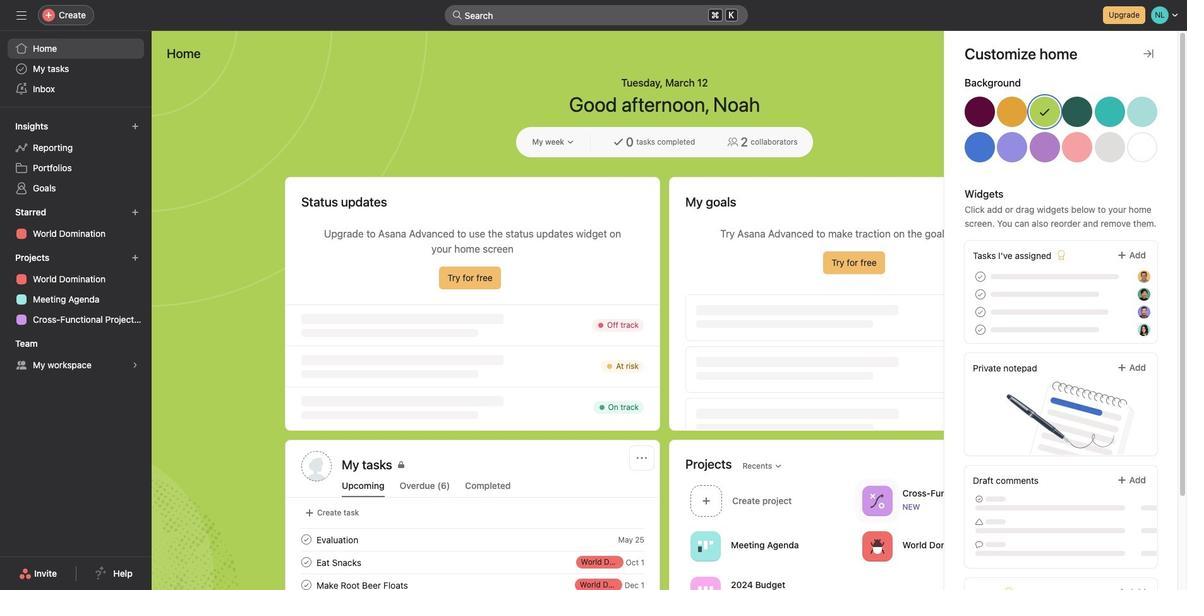 Task type: vqa. For each thing, say whether or not it's contained in the screenshot.
more…
no



Task type: describe. For each thing, give the bounding box(es) containing it.
teams element
[[0, 332, 152, 378]]

Search tasks, projects, and more text field
[[445, 5, 748, 25]]

starred element
[[0, 201, 152, 246]]

2 mark complete image from the top
[[299, 578, 314, 590]]

line_and_symbols image
[[870, 493, 885, 508]]

2 board image from the top
[[698, 584, 713, 590]]

new insights image
[[131, 123, 139, 130]]

2 mark complete checkbox from the top
[[299, 555, 314, 570]]

1 mark complete image from the top
[[299, 532, 314, 547]]

1 board image from the top
[[698, 539, 713, 554]]

mark complete image
[[299, 555, 314, 570]]

hide sidebar image
[[16, 10, 27, 20]]

3 mark complete checkbox from the top
[[299, 578, 314, 590]]

new project or portfolio image
[[131, 254, 139, 262]]

see details, my workspace image
[[131, 361, 139, 369]]



Task type: locate. For each thing, give the bounding box(es) containing it.
mark complete image down mark complete image
[[299, 578, 314, 590]]

1 vertical spatial mark complete image
[[299, 578, 314, 590]]

prominent image
[[452, 10, 462, 20]]

1 mark complete checkbox from the top
[[299, 532, 314, 547]]

global element
[[0, 31, 152, 107]]

close customization pane image
[[1144, 49, 1154, 59]]

mark complete image up mark complete image
[[299, 532, 314, 547]]

bug image
[[870, 539, 885, 554]]

add profile photo image
[[301, 451, 332, 482]]

0 vertical spatial mark complete checkbox
[[299, 532, 314, 547]]

board image
[[698, 539, 713, 554], [698, 584, 713, 590]]

2 vertical spatial mark complete checkbox
[[299, 578, 314, 590]]

1 vertical spatial mark complete checkbox
[[299, 555, 314, 570]]

mark complete image
[[299, 532, 314, 547], [299, 578, 314, 590]]

option group
[[965, 97, 1158, 167]]

0 vertical spatial mark complete image
[[299, 532, 314, 547]]

add items to starred image
[[131, 209, 139, 216]]

None field
[[445, 5, 748, 25]]

projects element
[[0, 246, 152, 332]]

insights element
[[0, 115, 152, 201]]

0 vertical spatial board image
[[698, 539, 713, 554]]

Mark complete checkbox
[[299, 532, 314, 547], [299, 555, 314, 570], [299, 578, 314, 590]]

1 vertical spatial board image
[[698, 584, 713, 590]]



